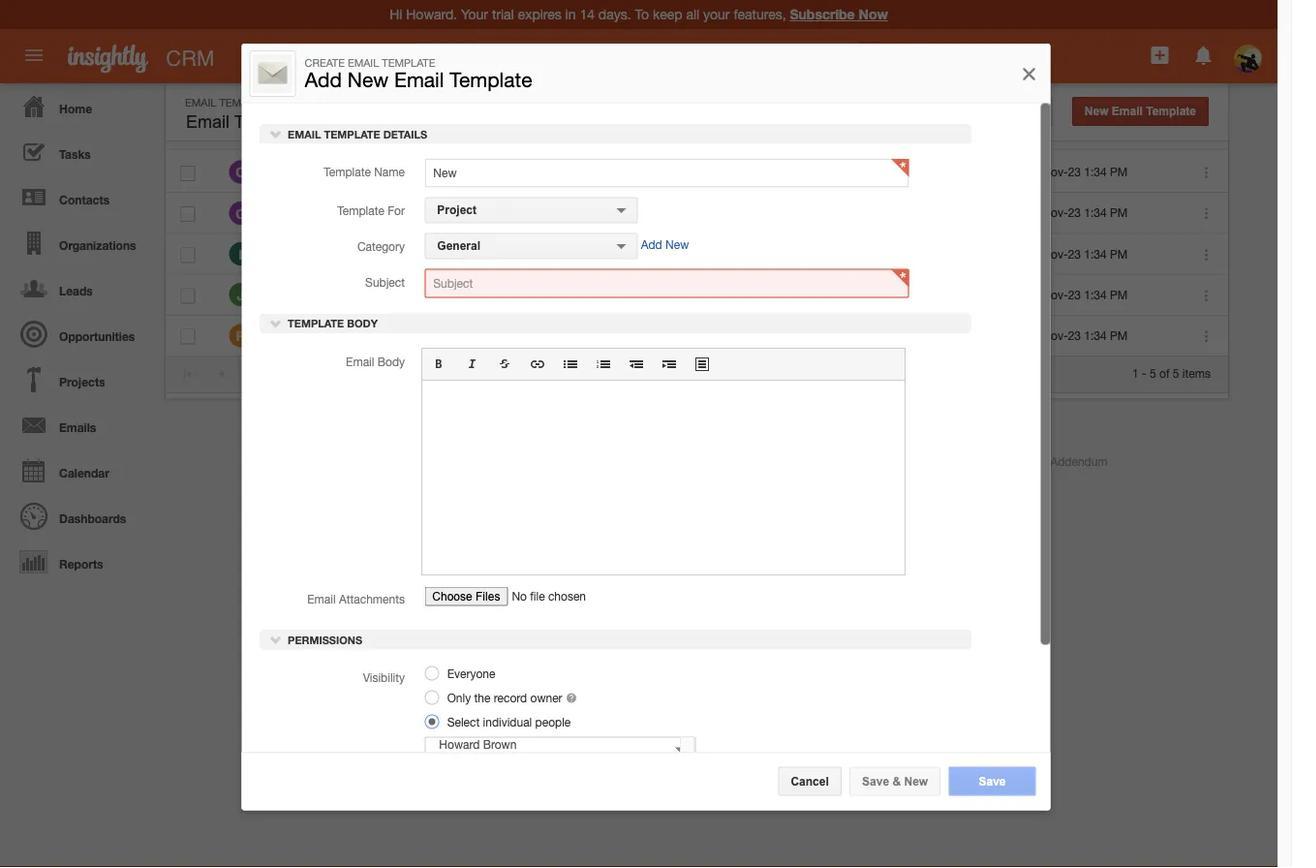 Task type: locate. For each thing, give the bounding box(es) containing it.
2 brown from the top
[[545, 247, 579, 260]]

1 vertical spatial thanks
[[385, 247, 422, 260]]

sales up hiring
[[622, 248, 649, 260]]

save for save
[[979, 775, 1006, 788]]

2 0% cell from the top
[[865, 275, 1010, 316]]

for for j
[[425, 288, 439, 301]]

23 for thanks for contacting us.
[[1068, 247, 1081, 260]]

1 23 from the top
[[1068, 165, 1081, 179]]

1 thanks from the top
[[385, 206, 422, 220]]

howard brown inside "r" row
[[501, 329, 579, 342]]

1 pm from the top
[[1110, 165, 1128, 179]]

2 howard from the top
[[501, 247, 542, 260]]

0 vertical spatial body
[[346, 317, 377, 329]]

howard brown link
[[501, 206, 579, 220], [501, 247, 579, 260], [501, 288, 579, 301], [501, 329, 579, 342]]

howard up right
[[501, 288, 542, 301]]

thanks inside i row
[[385, 247, 422, 260]]

you right can
[[409, 329, 428, 342]]

templates
[[219, 96, 280, 108], [234, 112, 314, 132]]

c link left cold
[[229, 160, 252, 184]]

howard brown
[[501, 247, 579, 260], [501, 329, 579, 342]]

5 right -
[[1150, 366, 1156, 380]]

none radio inside add new email template dialog
[[424, 714, 439, 729]]

1 horizontal spatial general
[[622, 207, 662, 220]]

general for general cell on the top of page
[[622, 207, 662, 220]]

brown right right
[[545, 329, 579, 342]]

1 vertical spatial chevron down image
[[269, 316, 282, 329]]

for
[[387, 203, 404, 217]]

2 contact cell from the top
[[748, 316, 865, 356]]

1 down 'template body'
[[349, 366, 355, 379]]

2 0% from the top
[[884, 289, 900, 301]]

save inside button
[[862, 775, 889, 788]]

2 c link from the top
[[229, 201, 252, 225]]

contact cell
[[748, 275, 865, 316], [748, 316, 865, 356]]

2 pm from the top
[[1110, 206, 1128, 220]]

none file field inside add new email template dialog
[[424, 585, 644, 614]]

1 16-nov-23 1:34 pm from the top
[[1025, 165, 1128, 179]]

5 16-nov-23 1:34 pm from the top
[[1025, 329, 1128, 342]]

2 sales cell from the top
[[603, 316, 748, 356]]

you for c
[[403, 165, 422, 179]]

save & new button
[[850, 767, 941, 796]]

subscribe now link
[[790, 6, 888, 22]]

template down all
[[450, 68, 532, 91]]

2 16- from the top
[[1025, 206, 1043, 220]]

1 vertical spatial c
[[236, 205, 246, 221]]

save left "&"
[[862, 775, 889, 788]]

1 16- from the top
[[1025, 165, 1043, 179]]

0 vertical spatial contact
[[763, 288, 805, 301]]

1 horizontal spatial the
[[493, 329, 510, 342]]

general down connecting on the left top
[[437, 239, 480, 252]]

howard brown link up general button
[[501, 206, 579, 220]]

0 horizontal spatial of
[[335, 366, 345, 379]]

None checkbox
[[181, 166, 195, 181], [181, 206, 195, 222], [181, 247, 195, 263], [181, 288, 195, 304], [181, 329, 195, 345], [181, 166, 195, 181], [181, 206, 195, 222], [181, 247, 195, 263], [181, 288, 195, 304], [181, 329, 195, 345]]

16- inside the j row
[[1025, 288, 1043, 301]]

None checkbox
[[180, 123, 195, 139]]

5 16- from the top
[[1025, 329, 1043, 342]]

3 howard from the top
[[501, 288, 542, 301]]

3 16-nov-23 1:34 pm from the top
[[1025, 247, 1128, 260]]

response up can
[[352, 288, 404, 301]]

2 sales from the top
[[622, 330, 649, 342]]

new right "&"
[[904, 775, 928, 788]]

of
[[335, 366, 345, 379], [1160, 366, 1170, 380]]

c link up i link
[[229, 201, 252, 225]]

nov- inside "r" row
[[1043, 329, 1068, 342]]

c link
[[229, 160, 252, 184], [229, 201, 252, 225]]

add
[[305, 68, 342, 91], [641, 237, 662, 251]]

1 vertical spatial category
[[357, 239, 404, 253]]

sales inside "r" row
[[622, 330, 649, 342]]

for for c
[[425, 206, 439, 220]]

for inside i row
[[425, 247, 439, 260]]

3 pm from the top
[[1110, 247, 1128, 260]]

application inside add new email template dialog
[[421, 347, 905, 575]]

1:34 inside "r" row
[[1084, 329, 1107, 342]]

contact inside "r" row
[[763, 329, 805, 342]]

1 vertical spatial name
[[374, 165, 404, 178]]

howard brown link for i
[[501, 247, 579, 260]]

c left cold
[[236, 164, 246, 180]]

c up i link
[[236, 205, 246, 221]]

cancel
[[791, 775, 829, 788]]

howard inside i row
[[501, 247, 542, 260]]

4 16-nov-23 1:34 pm from the top
[[1025, 288, 1128, 301]]

1 howard brown link from the top
[[501, 206, 579, 220]]

chevron down image
[[269, 632, 282, 646]]

23 inside "r" row
[[1068, 329, 1081, 342]]

1 vertical spatial you
[[409, 329, 428, 342]]

of left email body at top left
[[335, 366, 345, 379]]

1 vertical spatial subject
[[365, 275, 404, 289]]

save right "&"
[[979, 775, 1006, 788]]

Subject text field
[[424, 268, 909, 297]]

j
[[237, 287, 244, 303]]

visibility
[[362, 671, 404, 684]]

1 vertical spatial c link
[[229, 201, 252, 225]]

howard brown link down project button
[[501, 247, 579, 260]]

0 vertical spatial the
[[493, 329, 510, 342]]

right person link
[[268, 329, 345, 342]]

5 nov- from the top
[[1043, 329, 1068, 342]]

3 1:34 from the top
[[1084, 247, 1107, 260]]

1 contact from the top
[[763, 288, 805, 301]]

None radio
[[424, 666, 439, 680], [424, 690, 439, 704], [424, 666, 439, 680], [424, 690, 439, 704]]

howard up general button
[[501, 206, 542, 220]]

None file field
[[424, 585, 644, 614]]

0 horizontal spatial 1
[[349, 366, 355, 379]]

4 23 from the top
[[1068, 288, 1081, 301]]

1 sales from the top
[[622, 248, 649, 260]]

1 sales cell from the top
[[603, 234, 748, 275]]

cold
[[268, 165, 292, 179]]

2 c row from the top
[[166, 193, 1228, 234]]

new right "create"
[[348, 68, 389, 91]]

add down general cell on the top of page
[[641, 237, 662, 251]]

16-nov-23 1:34 pm cell
[[1010, 152, 1180, 193], [1010, 193, 1180, 234], [1010, 234, 1180, 275], [1010, 275, 1180, 316], [1010, 316, 1180, 356]]

category down template for
[[357, 239, 404, 253]]

2 vertical spatial thanks
[[385, 288, 422, 301]]

contact inside the j row
[[763, 288, 805, 301]]

0 vertical spatial c link
[[229, 160, 252, 184]]

body down can
[[377, 354, 404, 368]]

you
[[403, 165, 422, 179], [409, 329, 428, 342]]

howard right 'me'
[[501, 329, 542, 342]]

c link for do you have time to connect?
[[229, 160, 252, 184]]

1 vertical spatial the
[[474, 691, 490, 704]]

brown inside i row
[[545, 247, 579, 260]]

toolbar
[[422, 348, 904, 380]]

items
[[1183, 366, 1211, 380]]

close image
[[1020, 62, 1039, 85]]

2 contact from the top
[[763, 329, 805, 342]]

3 thanks from the top
[[385, 288, 422, 301]]

1 1 from the left
[[349, 366, 355, 379]]

data
[[962, 454, 986, 468]]

sales cell for r
[[603, 316, 748, 356]]

16-nov-23 1:34 pm inside the j row
[[1025, 288, 1128, 301]]

thanks for connecting howard brown
[[385, 206, 579, 220]]

1 vertical spatial howard brown
[[501, 329, 579, 342]]

you inside "r" row
[[409, 329, 428, 342]]

0 horizontal spatial general
[[437, 239, 480, 252]]

howard brown link down the thanks for applying... howard brown
[[501, 329, 579, 342]]

1 vertical spatial 0%
[[884, 289, 900, 301]]

now
[[859, 6, 888, 22]]

16-nov-23 1:34 pm inside "r" row
[[1025, 329, 1128, 342]]

this record will only be visible to its creator and administrators. image
[[565, 691, 577, 704]]

to right time
[[478, 165, 489, 179]]

c row up add new
[[166, 152, 1228, 193]]

sales cell for i
[[603, 234, 748, 275]]

2 howard brown link from the top
[[501, 247, 579, 260]]

response
[[314, 247, 366, 260], [352, 288, 404, 301]]

new down general cell on the top of page
[[665, 237, 689, 251]]

contact down i row
[[763, 288, 805, 301]]

point
[[431, 329, 457, 342]]

to right 'me'
[[480, 329, 490, 342]]

2 thanks from the top
[[385, 247, 422, 260]]

3 0% from the top
[[884, 330, 900, 342]]

blog
[[402, 454, 426, 468]]

template
[[382, 56, 435, 69], [450, 68, 532, 91], [1146, 105, 1196, 118], [762, 125, 813, 138], [324, 127, 380, 140], [323, 165, 370, 178], [337, 203, 384, 217], [287, 317, 344, 329]]

application
[[421, 347, 905, 575]]

c row
[[166, 152, 1228, 193], [166, 193, 1228, 234]]

right person
[[268, 329, 335, 342]]

category inside row
[[617, 125, 668, 138]]

to
[[478, 165, 489, 179], [480, 329, 490, 342]]

0 vertical spatial category
[[617, 125, 668, 138]]

row group
[[166, 152, 1228, 356]]

howard brown link up right
[[501, 288, 579, 301]]

pm inside "r" row
[[1110, 329, 1128, 342]]

thanks inside c row
[[385, 206, 422, 220]]

response inside i row
[[314, 247, 366, 260]]

2 save from the left
[[979, 775, 1006, 788]]

0 horizontal spatial save
[[862, 775, 889, 788]]

1 vertical spatial for
[[425, 247, 439, 260]]

3 16- from the top
[[1025, 247, 1043, 260]]

c for do you have time to connect?
[[236, 164, 246, 180]]

1 vertical spatial sales cell
[[603, 316, 748, 356]]

0 vertical spatial to
[[478, 165, 489, 179]]

the right only
[[474, 691, 490, 704]]

0 horizontal spatial 5
[[1150, 366, 1156, 380]]

Search all data.... text field
[[477, 41, 859, 75]]

0% inside the j row
[[884, 289, 900, 301]]

howard down project button
[[501, 247, 542, 260]]

4 howard from the top
[[501, 329, 542, 342]]

chevron down image down job
[[269, 316, 282, 329]]

body for email body
[[377, 354, 404, 368]]

5 23 from the top
[[1068, 329, 1081, 342]]

brown up 'person?'
[[545, 288, 579, 301]]

16-
[[1025, 165, 1043, 179], [1025, 206, 1043, 220], [1025, 247, 1043, 260], [1025, 288, 1043, 301], [1025, 329, 1043, 342]]

3 howard brown link from the top
[[501, 288, 579, 301]]

3 0% cell from the top
[[865, 316, 1010, 356]]

1 vertical spatial contact
[[763, 329, 805, 342]]

0 vertical spatial for
[[425, 206, 439, 220]]

cell
[[486, 152, 603, 193], [603, 152, 748, 193], [748, 152, 865, 193], [253, 193, 370, 234], [748, 193, 865, 234], [865, 193, 1010, 234], [748, 234, 865, 275], [865, 234, 1010, 275]]

4 1:34 from the top
[[1084, 288, 1107, 301]]

brown up general button
[[545, 206, 579, 220]]

thanks for c
[[385, 206, 422, 220]]

0 horizontal spatial add
[[305, 68, 342, 91]]

template down the email template details
[[323, 165, 370, 178]]

1 horizontal spatial save
[[979, 775, 1006, 788]]

1 howard from the top
[[501, 206, 542, 220]]

5 16-nov-23 1:34 pm cell from the top
[[1010, 316, 1180, 356]]

0 vertical spatial 0%
[[884, 166, 900, 179]]

1 vertical spatial sales
[[622, 330, 649, 342]]

howard brown for i
[[501, 247, 579, 260]]

23
[[1068, 165, 1081, 179], [1068, 206, 1081, 220], [1068, 247, 1081, 260], [1068, 288, 1081, 301], [1068, 329, 1081, 342]]

category up name text field
[[617, 125, 668, 138]]

person
[[298, 329, 335, 342]]

howard brown down project button
[[501, 247, 579, 260]]

chevron down image up cold
[[269, 126, 282, 140]]

0 vertical spatial chevron down image
[[269, 126, 282, 140]]

2 vertical spatial for
[[425, 288, 439, 301]]

1 c row from the top
[[166, 152, 1228, 193]]

row
[[166, 113, 1227, 150]]

-
[[1142, 366, 1147, 380]]

the inside "r" row
[[493, 329, 510, 342]]

template down application
[[287, 317, 344, 329]]

body
[[346, 317, 377, 329], [377, 354, 404, 368]]

howard brown down the thanks for applying... howard brown
[[501, 329, 579, 342]]

for
[[425, 206, 439, 220], [425, 247, 439, 260], [425, 288, 439, 301]]

3 nov- from the top
[[1043, 247, 1068, 260]]

1:34 for do you have time to connect?
[[1084, 165, 1107, 179]]

1 vertical spatial body
[[377, 354, 404, 368]]

sales down hiring
[[622, 330, 649, 342]]

3 brown from the top
[[545, 288, 579, 301]]

data processing addendum link
[[962, 454, 1108, 468]]

1
[[349, 366, 355, 379], [1133, 366, 1139, 380]]

1 for from the top
[[425, 206, 439, 220]]

0% inside "r" row
[[884, 330, 900, 342]]

you for r
[[409, 329, 428, 342]]

save button
[[949, 767, 1036, 796]]

body left can
[[346, 317, 377, 329]]

hiring
[[622, 289, 652, 301]]

None radio
[[424, 714, 439, 729]]

0 vertical spatial you
[[403, 165, 422, 179]]

1:34
[[1084, 165, 1107, 179], [1084, 206, 1107, 220], [1084, 247, 1107, 260], [1084, 288, 1107, 301], [1084, 329, 1107, 342]]

nov- inside i row
[[1043, 247, 1068, 260]]

general inside button
[[437, 239, 480, 252]]

nov- for thanks for contacting us.
[[1043, 247, 1068, 260]]

the left right
[[493, 329, 510, 342]]

open rate
[[879, 125, 937, 138]]

name up for
[[374, 165, 404, 178]]

1:34 inside the j row
[[1084, 288, 1107, 301]]

contact down the j row
[[763, 329, 805, 342]]

3 16-nov-23 1:34 pm cell from the top
[[1010, 234, 1180, 275]]

1 save from the left
[[862, 775, 889, 788]]

16-nov-23 1:34 pm cell for can you point me to the right person?
[[1010, 316, 1180, 356]]

toolbar inside application
[[422, 348, 904, 380]]

general
[[622, 207, 662, 220], [437, 239, 480, 252]]

nov- for do you have time to connect?
[[1043, 165, 1068, 179]]

3 23 from the top
[[1068, 247, 1081, 260]]

2 for from the top
[[425, 247, 439, 260]]

job application response link
[[268, 288, 414, 301]]

1 0% from the top
[[884, 166, 900, 179]]

new
[[348, 68, 389, 91], [1085, 105, 1109, 118], [665, 237, 689, 251], [904, 775, 928, 788]]

email templates button
[[181, 108, 318, 137]]

thanks inside the j row
[[385, 288, 422, 301]]

subject up do
[[384, 125, 426, 138]]

general inside cell
[[622, 207, 662, 220]]

1 - 5 of 5 items
[[1133, 366, 1211, 380]]

0% cell
[[865, 152, 1010, 193], [865, 275, 1010, 316], [865, 316, 1010, 356]]

c
[[236, 164, 246, 180], [236, 205, 246, 221]]

for right for
[[425, 206, 439, 220]]

5 left items
[[1173, 366, 1179, 380]]

for left contacting
[[425, 247, 439, 260]]

0 vertical spatial general
[[622, 207, 662, 220]]

1 0% cell from the top
[[865, 152, 1010, 193]]

thanks down do
[[385, 206, 422, 220]]

brown
[[545, 206, 579, 220], [545, 247, 579, 260], [545, 288, 579, 301], [545, 329, 579, 342]]

subject up can
[[365, 275, 404, 289]]

navigation
[[0, 83, 155, 584]]

howard brown inside i row
[[501, 247, 579, 260]]

thanks
[[385, 206, 422, 220], [385, 247, 422, 260], [385, 288, 422, 301]]

4 16- from the top
[[1025, 288, 1043, 301]]

for inside the j row
[[425, 288, 439, 301]]

contact
[[763, 288, 805, 301], [763, 329, 805, 342]]

0 vertical spatial response
[[314, 247, 366, 260]]

2 nov- from the top
[[1043, 206, 1068, 220]]

0 vertical spatial c
[[236, 164, 246, 180]]

4 howard brown link from the top
[[501, 329, 579, 342]]

contacting
[[443, 247, 498, 260]]

time
[[453, 165, 475, 179]]

1 1:34 from the top
[[1084, 165, 1107, 179]]

2 23 from the top
[[1068, 206, 1081, 220]]

owner
[[500, 125, 537, 138]]

0 horizontal spatial the
[[474, 691, 490, 704]]

pm inside the j row
[[1110, 288, 1128, 301]]

1 horizontal spatial of
[[1160, 366, 1170, 380]]

1 c link from the top
[[229, 160, 252, 184]]

save inside "button"
[[979, 775, 1006, 788]]

tasks link
[[5, 129, 155, 174]]

brown right us.
[[545, 247, 579, 260]]

0 vertical spatial howard brown
[[501, 247, 579, 260]]

1 chevron down image from the top
[[269, 126, 282, 140]]

add new
[[641, 237, 689, 251]]

general up add new
[[622, 207, 662, 220]]

you right do
[[403, 165, 422, 179]]

create
[[305, 56, 345, 69]]

0 vertical spatial thanks
[[385, 206, 422, 220]]

thanks down for
[[385, 247, 422, 260]]

sales inside i row
[[622, 248, 649, 260]]

name
[[267, 125, 300, 138], [374, 165, 404, 178]]

1 howard brown from the top
[[501, 247, 579, 260]]

2 howard brown from the top
[[501, 329, 579, 342]]

category
[[617, 125, 668, 138], [357, 239, 404, 253]]

save
[[862, 775, 889, 788], [979, 775, 1006, 788]]

email inside new email template link
[[1112, 105, 1143, 118]]

1 c from the top
[[236, 164, 246, 180]]

i row
[[166, 234, 1228, 275]]

add up the email template details
[[305, 68, 342, 91]]

individual
[[482, 715, 532, 729]]

0 vertical spatial templates
[[219, 96, 280, 108]]

type
[[816, 125, 842, 138]]

home link
[[5, 83, 155, 129]]

1 vertical spatial add
[[641, 237, 662, 251]]

1:34 inside i row
[[1084, 247, 1107, 260]]

pm inside i row
[[1110, 247, 1128, 260]]

attachments
[[339, 591, 404, 605]]

0 vertical spatial subject
[[384, 125, 426, 138]]

5 1:34 from the top
[[1084, 329, 1107, 342]]

1 horizontal spatial category
[[617, 125, 668, 138]]

3 for from the top
[[425, 288, 439, 301]]

0 vertical spatial sales
[[622, 248, 649, 260]]

for left applying... on the top left
[[425, 288, 439, 301]]

of right -
[[1160, 366, 1170, 380]]

1:34 for thanks for contacting us.
[[1084, 247, 1107, 260]]

pm
[[1110, 165, 1128, 179], [1110, 206, 1128, 220], [1110, 247, 1128, 260], [1110, 288, 1128, 301], [1110, 329, 1128, 342]]

chevron down image
[[269, 126, 282, 140], [269, 316, 282, 329]]

nov- inside the j row
[[1043, 288, 1068, 301]]

sales cell
[[603, 234, 748, 275], [603, 316, 748, 356]]

16- inside i row
[[1025, 247, 1043, 260]]

2 vertical spatial 0%
[[884, 330, 900, 342]]

2 of from the left
[[1160, 366, 1170, 380]]

1 vertical spatial response
[[352, 288, 404, 301]]

response up job application response link
[[314, 247, 366, 260]]

1 nov- from the top
[[1043, 165, 1068, 179]]

4 brown from the top
[[545, 329, 579, 342]]

1 horizontal spatial 1
[[1133, 366, 1139, 380]]

16- inside "r" row
[[1025, 329, 1043, 342]]

5 pm from the top
[[1110, 329, 1128, 342]]

2 chevron down image from the top
[[269, 316, 282, 329]]

0 vertical spatial sales cell
[[603, 234, 748, 275]]

1 horizontal spatial 5
[[1173, 366, 1179, 380]]

opportunities
[[59, 329, 135, 343]]

navigation containing home
[[0, 83, 155, 584]]

for inside c row
[[425, 206, 439, 220]]

0 vertical spatial add
[[305, 68, 342, 91]]

2 c from the top
[[236, 205, 246, 221]]

4 nov- from the top
[[1043, 288, 1068, 301]]

name inside add new email template dialog
[[374, 165, 404, 178]]

pm for thanks for contacting us.
[[1110, 247, 1128, 260]]

5
[[1150, 366, 1156, 380], [1173, 366, 1179, 380]]

4 pm from the top
[[1110, 288, 1128, 301]]

1 vertical spatial to
[[480, 329, 490, 342]]

contacts
[[59, 193, 110, 206]]

response inside the j row
[[352, 288, 404, 301]]

1 contact cell from the top
[[748, 275, 865, 316]]

sales for r
[[622, 330, 649, 342]]

2 16-nov-23 1:34 pm cell from the top
[[1010, 193, 1180, 234]]

r
[[236, 328, 246, 344]]

Search this list... text field
[[533, 97, 751, 126]]

cold email link
[[268, 165, 334, 179]]

16-nov-23 1:34 pm for thanks for contacting us.
[[1025, 247, 1128, 260]]

0 horizontal spatial category
[[357, 239, 404, 253]]

1 left -
[[1133, 366, 1139, 380]]

1 16-nov-23 1:34 pm cell from the top
[[1010, 152, 1180, 193]]

1 horizontal spatial name
[[374, 165, 404, 178]]

to inside "r" row
[[480, 329, 490, 342]]

16-nov-23 1:34 pm inside i row
[[1025, 247, 1128, 260]]

name up cold
[[267, 125, 300, 138]]

0 horizontal spatial name
[[267, 125, 300, 138]]

template name
[[323, 165, 404, 178]]

c row up add new link
[[166, 193, 1228, 234]]

23 inside i row
[[1068, 247, 1081, 260]]

thanks up can
[[385, 288, 422, 301]]

1 vertical spatial general
[[437, 239, 480, 252]]



Task type: describe. For each thing, give the bounding box(es) containing it.
contacts link
[[5, 174, 155, 220]]

subscribe
[[790, 6, 855, 22]]

1 vertical spatial templates
[[234, 112, 314, 132]]

thanks for contacting us.
[[385, 247, 516, 260]]

only the record owner
[[447, 691, 565, 704]]

email inside row group
[[296, 165, 324, 179]]

select
[[447, 715, 479, 729]]

r row
[[166, 316, 1228, 356]]

general cell
[[603, 193, 748, 234]]

16-nov-23 1:34 pm cell for thanks for contacting us.
[[1010, 234, 1180, 275]]

howard inside the j row
[[501, 288, 542, 301]]

template for
[[337, 203, 404, 217]]

leads link
[[5, 265, 155, 311]]

2 1:34 from the top
[[1084, 206, 1107, 220]]

reports
[[59, 557, 103, 571]]

privacy policy
[[870, 454, 943, 468]]

have
[[425, 165, 450, 179]]

template left type
[[762, 125, 813, 138]]

pm for do you have time to connect?
[[1110, 165, 1128, 179]]

dashboards link
[[5, 493, 155, 539]]

template down the notifications icon
[[1146, 105, 1196, 118]]

do you have time to connect? link
[[385, 165, 540, 179]]

template left for
[[337, 203, 384, 217]]

project
[[437, 203, 476, 216]]

howard brown link for j
[[501, 288, 579, 301]]

0% for r
[[884, 330, 900, 342]]

16-nov-23 1:34 pm for can you point me to the right person?
[[1025, 329, 1128, 342]]

howard brown link for r
[[501, 329, 579, 342]]

only
[[447, 691, 470, 704]]

new inside create email template add new email template
[[348, 68, 389, 91]]

23 for can you point me to the right person?
[[1068, 329, 1081, 342]]

0% for c
[[884, 166, 900, 179]]

thanks for applying... link
[[385, 288, 496, 301]]

general button
[[424, 232, 637, 259]]

template body
[[284, 317, 377, 329]]

16-nov-23 1:34 pm for do you have time to connect?
[[1025, 165, 1128, 179]]

emails
[[59, 420, 96, 434]]

thanks for applying... howard brown
[[385, 288, 579, 301]]

template left all
[[382, 56, 435, 69]]

howard brown link for c
[[501, 206, 579, 220]]

Name text field
[[424, 158, 909, 187]]

pm for can you point me to the right person?
[[1110, 329, 1128, 342]]

brown inside the j row
[[545, 288, 579, 301]]

person?
[[540, 329, 582, 342]]

create email template add new email template
[[305, 56, 532, 91]]

inbound response
[[268, 247, 366, 260]]

row containing name
[[166, 113, 1227, 150]]

0% for j
[[884, 289, 900, 301]]

created
[[1024, 125, 1068, 138]]

policy
[[911, 454, 943, 468]]

sales for i
[[622, 248, 649, 260]]

created date
[[1024, 125, 1097, 138]]

16- for can you point me to the right person?
[[1025, 329, 1043, 342]]

privacy
[[870, 454, 908, 468]]

0 vertical spatial name
[[267, 125, 300, 138]]

nov- for can you point me to the right person?
[[1043, 329, 1068, 342]]

r link
[[229, 324, 252, 347]]

us.
[[501, 247, 516, 260]]

save for save & new
[[862, 775, 889, 788]]

addendum
[[1051, 454, 1108, 468]]

2 5 from the left
[[1173, 366, 1179, 380]]

cancel button
[[778, 767, 842, 796]]

everyone
[[444, 667, 495, 680]]

blog link
[[402, 454, 426, 468]]

project button
[[424, 197, 637, 223]]

thanks for contacting us. link
[[385, 247, 516, 260]]

rate
[[912, 125, 937, 138]]

thanks for connecting link
[[385, 206, 500, 220]]

j link
[[229, 283, 252, 306]]

howard brown for r
[[501, 329, 579, 342]]

organizations
[[59, 238, 136, 252]]

emails link
[[5, 402, 155, 448]]

2 16-nov-23 1:34 pm from the top
[[1025, 206, 1128, 220]]

hiring cell
[[603, 275, 748, 316]]

1 of from the left
[[335, 366, 345, 379]]

chevron down image for email body
[[269, 316, 282, 329]]

people
[[535, 715, 570, 729]]

all
[[438, 51, 453, 66]]

calendar link
[[5, 448, 155, 493]]

none checkbox inside row
[[180, 123, 195, 139]]

brown inside "r" row
[[545, 329, 579, 342]]

right
[[513, 329, 536, 342]]

c for thanks for connecting
[[236, 205, 246, 221]]

body for template body
[[346, 317, 377, 329]]

0% cell for j
[[865, 275, 1010, 316]]

row group containing c
[[166, 152, 1228, 356]]

contact cell for j
[[748, 275, 865, 316]]

new inside button
[[904, 775, 928, 788]]

privacy policy link
[[870, 454, 943, 468]]

template up template name
[[324, 127, 380, 140]]

to for r
[[480, 329, 490, 342]]

howard inside "r" row
[[501, 329, 542, 342]]

23 for do you have time to connect?
[[1068, 165, 1081, 179]]

record
[[493, 691, 527, 704]]

16- for thanks for contacting us.
[[1025, 247, 1043, 260]]

new email template link
[[1072, 97, 1209, 126]]

right
[[268, 329, 295, 342]]

can
[[385, 329, 406, 342]]

inbound
[[268, 247, 311, 260]]

email attachments
[[307, 591, 404, 605]]

add new link
[[641, 237, 689, 251]]

general for general button
[[437, 239, 480, 252]]

can you point me to the right person?
[[385, 329, 582, 342]]

of 1
[[335, 366, 355, 379]]

all link
[[418, 41, 477, 76]]

i link
[[229, 242, 252, 265]]

add inside create email template add new email template
[[305, 68, 342, 91]]

16-nov-23 1:34 pm cell for do you have time to connect?
[[1010, 152, 1180, 193]]

application
[[291, 288, 349, 301]]

category inside add new email template dialog
[[357, 239, 404, 253]]

organizations link
[[5, 220, 155, 265]]

c link for thanks for connecting
[[229, 201, 252, 225]]

chevron down image for template name
[[269, 126, 282, 140]]

email body
[[345, 354, 404, 368]]

do
[[385, 165, 399, 179]]

select individual people
[[444, 715, 570, 729]]

contact cell for r
[[748, 316, 865, 356]]

4 16-nov-23 1:34 pm cell from the top
[[1010, 275, 1180, 316]]

1 brown from the top
[[545, 206, 579, 220]]

23 inside the j row
[[1068, 288, 1081, 301]]

to for c
[[478, 165, 489, 179]]

contact for r
[[763, 329, 805, 342]]

projects
[[59, 375, 105, 388]]

0% cell for r
[[865, 316, 1010, 356]]

permissions
[[284, 633, 362, 646]]

connect?
[[492, 165, 540, 179]]

16- for do you have time to connect?
[[1025, 165, 1043, 179]]

opportunities link
[[5, 311, 155, 356]]

email templates email templates
[[185, 96, 314, 132]]

0% cell for c
[[865, 152, 1010, 193]]

date
[[1071, 125, 1097, 138]]

crm
[[166, 46, 215, 70]]

notifications image
[[1192, 44, 1215, 67]]

1:34 for can you point me to the right person?
[[1084, 329, 1107, 342]]

reports link
[[5, 539, 155, 584]]

do you have time to connect?
[[385, 165, 540, 179]]

subject inside add new email template dialog
[[365, 275, 404, 289]]

subscribe now
[[790, 6, 888, 22]]

email template details
[[284, 127, 427, 140]]

applying...
[[443, 288, 496, 301]]

add new email template dialog
[[242, 43, 1051, 862]]

1 5 from the left
[[1150, 366, 1156, 380]]

cold email
[[268, 165, 324, 179]]

thanks for j
[[385, 288, 422, 301]]

j row
[[166, 275, 1228, 316]]

&
[[893, 775, 901, 788]]

details
[[383, 127, 427, 140]]

subject inside row
[[384, 125, 426, 138]]

the inside add new email template dialog
[[474, 691, 490, 704]]

job
[[268, 288, 287, 301]]

connecting
[[443, 206, 500, 220]]

new up 'date' at right
[[1085, 105, 1109, 118]]

contact for j
[[763, 288, 805, 301]]

processing
[[990, 454, 1047, 468]]

1 horizontal spatial add
[[641, 237, 662, 251]]

owner
[[530, 691, 562, 704]]

2 1 from the left
[[1133, 366, 1139, 380]]

save & new
[[862, 775, 928, 788]]



Task type: vqa. For each thing, say whether or not it's contained in the screenshot.
first chevron down image
yes



